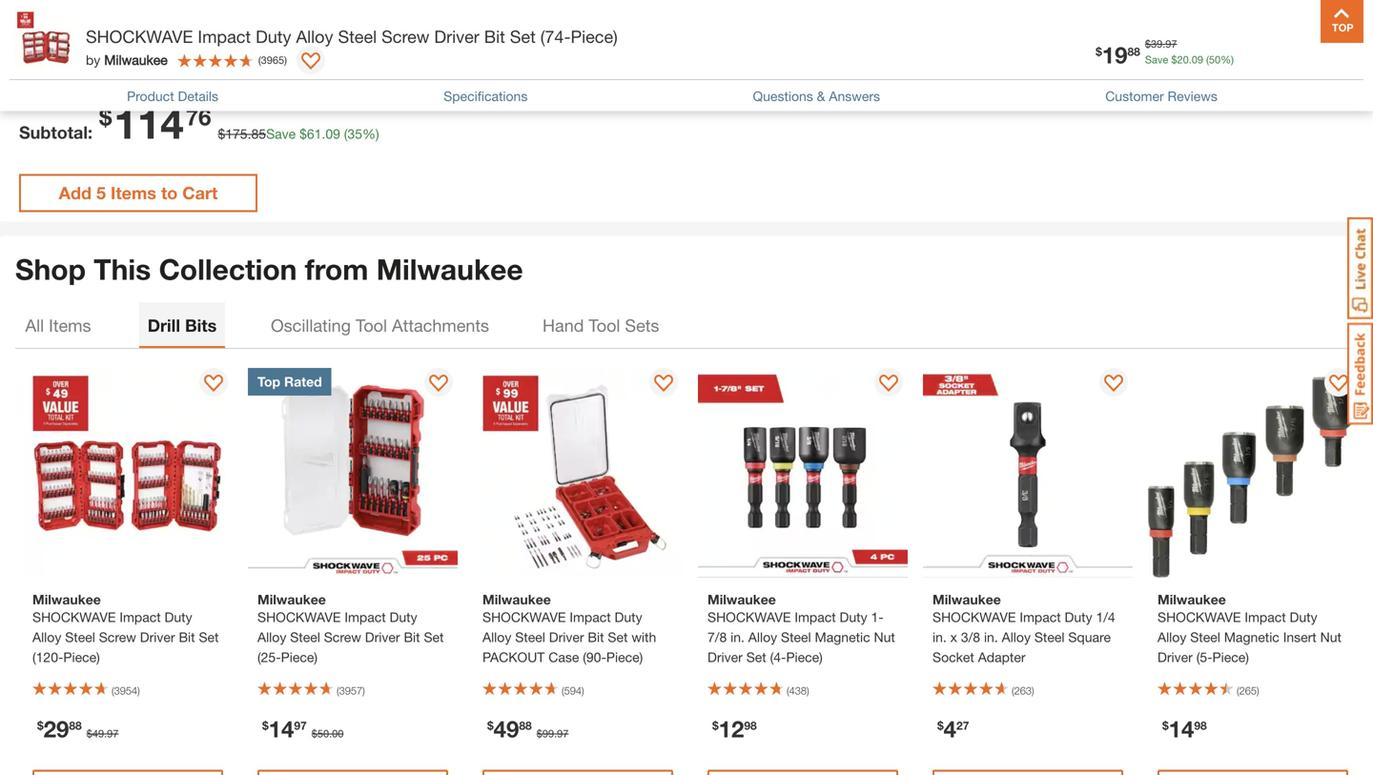 Task type: vqa. For each thing, say whether or not it's contained in the screenshot.


Task type: describe. For each thing, give the bounding box(es) containing it.
add
[[59, 183, 92, 203]]

duty for milwaukee shockwave impact duty alloy steel magnetic insert nut driver (5-piece)
[[1290, 610, 1318, 625]]

(120-
[[32, 650, 63, 665]]

magnetic inside milwaukee shockwave impact duty alloy steel magnetic insert nut driver (5-piece)
[[1225, 630, 1280, 645]]

piece) inside milwaukee shockwave impact duty alloy steel magnetic insert nut driver (5-piece)
[[1213, 650, 1250, 665]]

(4-
[[770, 650, 786, 665]]

shockwave for milwaukee shockwave impact duty alloy steel screw driver bit set (120-piece)
[[32, 610, 116, 625]]

alloy inside milwaukee shockwave impact duty alloy steel driver bit set with packout case (90-piece)
[[483, 630, 512, 645]]

product image image
[[14, 10, 76, 72]]

( inside subtotal: $ 114 76 $ 175 . 85 save $ 61 . 09 ( 35 %)
[[344, 126, 348, 142]]

set inside milwaukee shockwave impact duty 1- 7/8 in. alloy steel magnetic nut driver set (4-piece)
[[747, 650, 767, 665]]

) for milwaukee shockwave impact duty 1/4 in. x 3/8 in. alloy steel square socket adapter
[[1032, 685, 1035, 697]]

85
[[251, 126, 266, 142]]

39 inside 1 / 5 group
[[89, 35, 100, 47]]

impact for milwaukee shockwave impact duty alloy steel screw driver bit set (120-piece)
[[120, 610, 161, 625]]

19 inside $ 19 97 $ 30 . 97 save $
[[253, 38, 279, 65]]

insert
[[1284, 630, 1317, 645]]

bit inside milwaukee shockwave impact duty alloy steel screw driver bit set (25-piece)
[[404, 630, 420, 645]]

shop this collection from milwaukee
[[15, 252, 523, 286]]

$ inside $ 14 98
[[1163, 719, 1169, 733]]

impact for milwaukee shockwave impact duty 1/4 in. x 3/8 in. alloy steel square socket adapter
[[1020, 610, 1061, 625]]

display image for 12
[[880, 375, 899, 394]]

packout
[[483, 650, 545, 665]]

display image for 4
[[1105, 375, 1124, 394]]

5
[[96, 183, 106, 203]]

attachments
[[392, 315, 489, 336]]

09 inside subtotal: $ 114 76 $ 175 . 85 save $ 61 . 09 ( 35 %)
[[326, 126, 340, 142]]

hand
[[543, 315, 584, 336]]

2 / 5 group
[[233, 0, 437, 93]]

$ inside $ 4 27
[[938, 719, 944, 733]]

61
[[307, 126, 322, 142]]

milwaukee shockwave impact duty alloy steel magnetic insert nut driver (5-piece)
[[1158, 592, 1342, 665]]

00
[[332, 728, 344, 740]]

12
[[719, 716, 744, 743]]

265
[[1240, 685, 1257, 697]]

details
[[178, 88, 218, 104]]

screw for 14
[[324, 630, 361, 645]]

piece) inside milwaukee shockwave impact duty alloy steel screw driver bit set (25-piece)
[[281, 650, 318, 665]]

3957
[[339, 685, 363, 697]]

(90-
[[583, 650, 607, 665]]

97 inside $ 29 88 $ 49 . 97
[[107, 728, 119, 740]]

rated
[[284, 374, 322, 390]]

shockwave for milwaukee shockwave impact duty 1- 7/8 in. alloy steel magnetic nut driver set (4-piece)
[[708, 610, 791, 625]]

duty for milwaukee shockwave impact duty alloy steel screw driver bit set (120-piece)
[[165, 610, 192, 625]]

milwaukee for milwaukee shockwave impact duty alloy steel magnetic insert nut driver (5-piece)
[[1158, 592, 1227, 608]]

with
[[632, 630, 657, 645]]

oscillating tool attachments button
[[263, 302, 497, 348]]

driver inside milwaukee shockwave impact duty alloy steel screw driver bit set (120-piece)
[[140, 630, 175, 645]]

( 3954 )
[[112, 685, 140, 697]]

square
[[1069, 630, 1111, 645]]

save up customer reviews
[[1146, 53, 1169, 66]]

drill bits button
[[139, 302, 225, 348]]

shockwave impact duty 1-7/8 in. alloy steel magnetic nut driver set (4-piece) image
[[698, 368, 908, 578]]

( for ( 3965 )
[[258, 54, 261, 66]]

steel inside milwaukee shockwave impact duty alloy steel driver bit set with packout case (90-piece)
[[515, 630, 546, 645]]

$ 19 88 $ 39 . 97 save $ 20 . 09 ( 50 %) inside 1 / 5 group
[[33, 35, 172, 65]]

save inside subtotal: $ 114 76 $ 175 . 85 save $ 61 . 09 ( 35 %)
[[266, 126, 296, 142]]

drill bits
[[148, 315, 217, 336]]

114
[[114, 98, 184, 148]]

1-
[[871, 610, 884, 625]]

to
[[161, 183, 178, 203]]

%) inside 1 / 5 group
[[158, 51, 172, 63]]

76
[[186, 103, 211, 130]]

. inside $ 19 97 $ 30 . 97 save $
[[314, 35, 317, 47]]

shop
[[15, 252, 86, 286]]

) for milwaukee shockwave impact duty alloy steel driver bit set with packout case (90-piece)
[[582, 685, 584, 697]]

594
[[564, 685, 582, 697]]

3954
[[114, 685, 137, 697]]

milwaukee for milwaukee shockwave impact duty 1/4 in. x 3/8 in. alloy steel square socket adapter
[[933, 592, 1001, 608]]

$ 19 97 $ 30 . 97 save $
[[247, 35, 328, 65]]

driver inside milwaukee shockwave impact duty alloy steel magnetic insert nut driver (5-piece)
[[1158, 650, 1193, 665]]

milwaukee up attachments
[[377, 252, 523, 286]]

milwaukee shockwave impact duty alloy steel driver bit set with packout case (90-piece)
[[483, 592, 657, 665]]

set inside milwaukee shockwave impact duty alloy steel screw driver bit set (25-piece)
[[424, 630, 444, 645]]

subtotal:
[[19, 122, 93, 143]]

438
[[790, 685, 807, 697]]

customer
[[1106, 88, 1164, 104]]

in. inside milwaukee shockwave impact duty 1- 7/8 in. alloy steel magnetic nut driver set (4-piece)
[[731, 630, 745, 645]]

&
[[817, 88, 826, 104]]

steel inside milwaukee shockwave impact duty 1- 7/8 in. alloy steel magnetic nut driver set (4-piece)
[[781, 630, 811, 645]]

shockwave impact duty alloy steel driver bit set with packout case (90-piece) image
[[473, 368, 683, 578]]

( for ( 438 )
[[787, 685, 790, 697]]

( 265 )
[[1237, 685, 1260, 697]]

milwaukee shockwave impact duty 1- 7/8 in. alloy steel magnetic nut driver set (4-piece)
[[708, 592, 896, 665]]

specifications
[[444, 88, 528, 104]]

3 / 5 group
[[446, 0, 650, 93]]

top button
[[1321, 0, 1364, 43]]

shockwave impact duty alloy steel magnetic insert nut driver (5-piece) image
[[1149, 368, 1358, 578]]

set inside milwaukee shockwave impact duty alloy steel screw driver bit set (120-piece)
[[199, 630, 219, 645]]

hand tool sets
[[543, 315, 660, 336]]

adapter
[[978, 650, 1026, 665]]

( for ( 3954 )
[[112, 685, 114, 697]]

steel inside milwaukee shockwave impact duty alloy steel screw driver bit set (120-piece)
[[65, 630, 95, 645]]

( for ( 265 )
[[1237, 685, 1240, 697]]

duty for milwaukee shockwave impact duty 1- 7/8 in. alloy steel magnetic nut driver set (4-piece)
[[840, 610, 868, 625]]

shockwave impact duty alloy steel screw driver bit set (25-piece) image
[[248, 368, 458, 578]]

(5-
[[1197, 650, 1213, 665]]

bit inside milwaukee shockwave impact duty alloy steel screw driver bit set (120-piece)
[[179, 630, 195, 645]]

questions
[[753, 88, 814, 104]]

impact for milwaukee shockwave impact duty alloy steel magnetic insert nut driver (5-piece)
[[1245, 610, 1287, 625]]

1/4
[[1097, 610, 1116, 625]]

. inside $ 19 97 $ 29 . 97
[[527, 35, 530, 47]]

answers
[[829, 88, 881, 104]]

add 5 items to cart
[[59, 183, 218, 203]]

88 inside $ 49 88 $ 99 . 97
[[519, 719, 532, 733]]

$ 14 98
[[1163, 716, 1207, 743]]

14 for $ 14 97 $ 50 . 00
[[269, 716, 294, 743]]

top rated
[[258, 374, 322, 390]]

1 / 5 group
[[19, 0, 223, 93]]

shockwave impact duty alloy steel screw driver bit set (74-piece)
[[86, 26, 618, 47]]

alloy inside milwaukee shockwave impact duty alloy steel screw driver bit set (25-piece)
[[258, 630, 286, 645]]

piece) inside milwaukee shockwave impact duty alloy steel screw driver bit set (120-piece)
[[63, 650, 100, 665]]

35
[[348, 126, 362, 142]]

milwaukee for milwaukee shockwave impact duty alloy steel screw driver bit set (25-piece)
[[258, 592, 326, 608]]

3965
[[261, 54, 284, 66]]

19 inside $ 19 97 $ 29 . 97
[[467, 38, 492, 65]]

19 up customer
[[1103, 41, 1128, 68]]

( 263 )
[[1012, 685, 1035, 697]]

98 for 14
[[1195, 719, 1207, 733]]

tool for oscillating
[[356, 315, 387, 336]]

175
[[225, 126, 248, 142]]

( 594 )
[[562, 685, 584, 697]]

items inside all items button
[[49, 315, 91, 336]]

product
[[127, 88, 174, 104]]

steel inside 'milwaukee shockwave impact duty 1/4 in. x 3/8 in. alloy steel square socket adapter'
[[1035, 630, 1065, 645]]

milwaukee shockwave impact duty 1/4 in. x 3/8 in. alloy steel square socket adapter
[[933, 592, 1116, 665]]

by milwaukee
[[86, 52, 168, 68]]

piece) inside milwaukee shockwave impact duty 1- 7/8 in. alloy steel magnetic nut driver set (4-piece)
[[786, 650, 823, 665]]

3 in. from the left
[[984, 630, 999, 645]]

tool for hand
[[589, 315, 620, 336]]

shockwave for milwaukee shockwave impact duty alloy steel magnetic insert nut driver (5-piece)
[[1158, 610, 1241, 625]]

nut inside milwaukee shockwave impact duty 1- 7/8 in. alloy steel magnetic nut driver set (4-piece)
[[874, 630, 896, 645]]

2 horizontal spatial %)
[[1221, 53, 1234, 66]]

88 inside 1 / 5 group
[[65, 43, 78, 56]]

subtotal: $ 114 76 $ 175 . 85 save $ 61 . 09 ( 35 %)
[[19, 98, 379, 148]]

263
[[1015, 685, 1032, 697]]

oscillating
[[271, 315, 351, 336]]

( 3965 )
[[258, 54, 287, 66]]

shockwave impact duty 1/4 in. x 3/8 in. alloy steel square socket adapter image
[[923, 368, 1133, 578]]

all items button
[[15, 302, 101, 348]]

$ 19 97 $ 29 . 97
[[460, 35, 542, 65]]



Task type: locate. For each thing, give the bounding box(es) containing it.
impact inside 'milwaukee shockwave impact duty 1/4 in. x 3/8 in. alloy steel square socket adapter'
[[1020, 610, 1061, 625]]

0 horizontal spatial 09
[[129, 51, 141, 63]]

19 inside 1 / 5 group
[[40, 38, 65, 65]]

impact up adapter
[[1020, 610, 1061, 625]]

add 5 items to cart button
[[19, 174, 258, 212]]

driver inside milwaukee shockwave impact duty alloy steel screw driver bit set (25-piece)
[[365, 630, 400, 645]]

1 horizontal spatial nut
[[1321, 630, 1342, 645]]

set
[[510, 26, 536, 47], [199, 630, 219, 645], [424, 630, 444, 645], [608, 630, 628, 645], [747, 650, 767, 665]]

milwaukee inside milwaukee shockwave impact duty alloy steel screw driver bit set (120-piece)
[[32, 592, 101, 608]]

1 vertical spatial 29
[[44, 716, 69, 743]]

shockwave up packout
[[483, 610, 566, 625]]

cart
[[182, 183, 218, 203]]

feedback link image
[[1348, 322, 1374, 425]]

49 inside $ 29 88 $ 49 . 97
[[92, 728, 104, 740]]

impact up 3957
[[345, 610, 386, 625]]

1 horizontal spatial 39
[[1151, 38, 1163, 50]]

screw
[[382, 26, 430, 47], [99, 630, 136, 645], [324, 630, 361, 645]]

steel up $ 29 88 $ 49 . 97
[[65, 630, 95, 645]]

steel up packout
[[515, 630, 546, 645]]

1 magnetic from the left
[[815, 630, 871, 645]]

7/8
[[708, 630, 727, 645]]

piece) up 438
[[786, 650, 823, 665]]

milwaukee shockwave impact duty alloy steel screw driver bit set (25-piece)
[[258, 592, 444, 665]]

case
[[549, 650, 579, 665]]

save right product image
[[83, 51, 106, 63]]

impact up details
[[198, 26, 251, 47]]

alloy inside milwaukee shockwave impact duty alloy steel screw driver bit set (120-piece)
[[32, 630, 61, 645]]

piece) up $ 29 88 $ 49 . 97
[[63, 650, 100, 665]]

1 horizontal spatial 98
[[1195, 719, 1207, 733]]

steel left square in the bottom right of the page
[[1035, 630, 1065, 645]]

alloy inside milwaukee shockwave impact duty 1- 7/8 in. alloy steel magnetic nut driver set (4-piece)
[[749, 630, 778, 645]]

items right all
[[49, 315, 91, 336]]

) for milwaukee shockwave impact duty alloy steel screw driver bit set (120-piece)
[[137, 685, 140, 697]]

impact inside milwaukee shockwave impact duty alloy steel screw driver bit set (120-piece)
[[120, 610, 161, 625]]

2 horizontal spatial display image
[[1105, 375, 1124, 394]]

shockwave inside milwaukee shockwave impact duty alloy steel magnetic insert nut driver (5-piece)
[[1158, 610, 1241, 625]]

milwaukee inside milwaukee shockwave impact duty alloy steel magnetic insert nut driver (5-piece)
[[1158, 592, 1227, 608]]

98 inside $ 14 98
[[1195, 719, 1207, 733]]

( for ( 3957 )
[[337, 685, 339, 697]]

steel
[[338, 26, 377, 47], [65, 630, 95, 645], [290, 630, 320, 645], [515, 630, 546, 645], [781, 630, 811, 645], [1035, 630, 1065, 645], [1191, 630, 1221, 645]]

magnetic inside milwaukee shockwave impact duty 1- 7/8 in. alloy steel magnetic nut driver set (4-piece)
[[815, 630, 871, 645]]

tool right oscillating
[[356, 315, 387, 336]]

all items
[[25, 315, 91, 336]]

milwaukee up "product"
[[104, 52, 168, 68]]

by
[[86, 52, 100, 68]]

display image
[[301, 52, 321, 72], [429, 375, 448, 394], [654, 375, 673, 394], [1330, 375, 1349, 394]]

1 horizontal spatial 09
[[326, 126, 340, 142]]

screw for 29
[[99, 630, 136, 645]]

duty inside milwaukee shockwave impact duty alloy steel magnetic insert nut driver (5-piece)
[[1290, 610, 1318, 625]]

2 tool from the left
[[589, 315, 620, 336]]

2 horizontal spatial 50
[[1210, 53, 1221, 66]]

impact for milwaukee shockwave impact duty alloy steel driver bit set with packout case (90-piece)
[[570, 610, 611, 625]]

display image for $
[[204, 375, 223, 394]]

tool left the 'sets'
[[589, 315, 620, 336]]

shockwave inside milwaukee shockwave impact duty 1- 7/8 in. alloy steel magnetic nut driver set (4-piece)
[[708, 610, 791, 625]]

nut inside milwaukee shockwave impact duty alloy steel magnetic insert nut driver (5-piece)
[[1321, 630, 1342, 645]]

shockwave up 3/8
[[933, 610, 1016, 625]]

in. right 3/8
[[984, 630, 999, 645]]

$ 19 88 $ 39 . 97 save $ 20 . 09 ( 50 %) up "product"
[[33, 35, 172, 65]]

shockwave up (120-
[[32, 610, 116, 625]]

milwaukee up 3/8
[[933, 592, 1001, 608]]

milwaukee inside milwaukee shockwave impact duty 1- 7/8 in. alloy steel magnetic nut driver set (4-piece)
[[708, 592, 776, 608]]

questions & answers button
[[753, 86, 881, 106], [753, 86, 881, 106]]

impact inside milwaukee shockwave impact duty alloy steel magnetic insert nut driver (5-piece)
[[1245, 610, 1287, 625]]

88 inside $ 29 88 $ 49 . 97
[[69, 719, 82, 733]]

customer reviews
[[1106, 88, 1218, 104]]

.
[[100, 35, 103, 47], [314, 35, 317, 47], [527, 35, 530, 47], [1163, 38, 1166, 50], [126, 51, 129, 63], [1189, 53, 1192, 66], [248, 126, 251, 142], [322, 126, 326, 142], [104, 728, 107, 740], [329, 728, 332, 740], [554, 728, 557, 740]]

alloy inside 'milwaukee shockwave impact duty 1/4 in. x 3/8 in. alloy steel square socket adapter'
[[1002, 630, 1031, 645]]

29 left (74-
[[516, 35, 527, 47]]

milwaukee for milwaukee shockwave impact duty 1- 7/8 in. alloy steel magnetic nut driver set (4-piece)
[[708, 592, 776, 608]]

milwaukee inside milwaukee shockwave impact duty alloy steel screw driver bit set (25-piece)
[[258, 592, 326, 608]]

97 inside 1 / 5 group
[[103, 35, 115, 47]]

09 right 61
[[326, 126, 340, 142]]

0 horizontal spatial 98
[[744, 719, 757, 733]]

1 horizontal spatial 29
[[516, 35, 527, 47]]

98 inside "$ 12 98"
[[744, 719, 757, 733]]

2 horizontal spatial in.
[[984, 630, 999, 645]]

0 horizontal spatial nut
[[874, 630, 896, 645]]

1 horizontal spatial items
[[111, 183, 156, 203]]

set inside milwaukee shockwave impact duty alloy steel driver bit set with packout case (90-piece)
[[608, 630, 628, 645]]

duty for milwaukee shockwave impact duty alloy steel driver bit set with packout case (90-piece)
[[615, 610, 643, 625]]

milwaukee up 7/8
[[708, 592, 776, 608]]

shockwave for milwaukee shockwave impact duty alloy steel driver bit set with packout case (90-piece)
[[483, 610, 566, 625]]

1 horizontal spatial magnetic
[[1225, 630, 1280, 645]]

duty inside milwaukee shockwave impact duty alloy steel driver bit set with packout case (90-piece)
[[615, 610, 643, 625]]

09
[[129, 51, 141, 63], [1192, 53, 1204, 66], [326, 126, 340, 142]]

0 horizontal spatial display image
[[204, 375, 223, 394]]

shockwave for milwaukee shockwave impact duty 1/4 in. x 3/8 in. alloy steel square socket adapter
[[933, 610, 1016, 625]]

driver down 7/8
[[708, 650, 743, 665]]

top
[[258, 374, 281, 390]]

$ 19 88 $ 39 . 97 save $ 20 . 09 ( 50 %) up customer reviews
[[1096, 38, 1234, 68]]

39
[[89, 35, 100, 47], [1151, 38, 1163, 50]]

milwaukee up (120-
[[32, 592, 101, 608]]

19 left 30
[[253, 38, 279, 65]]

milwaukee shockwave impact duty alloy steel screw driver bit set (120-piece)
[[32, 592, 219, 665]]

impact inside milwaukee shockwave impact duty alloy steel driver bit set with packout case (90-piece)
[[570, 610, 611, 625]]

impact
[[198, 26, 251, 47], [120, 610, 161, 625], [345, 610, 386, 625], [570, 610, 611, 625], [795, 610, 836, 625], [1020, 610, 1061, 625], [1245, 610, 1287, 625]]

0 horizontal spatial 50
[[147, 51, 158, 63]]

$ 49 88 $ 99 . 97
[[487, 716, 569, 743]]

2 display image from the left
[[880, 375, 899, 394]]

duty for milwaukee shockwave impact duty 1/4 in. x 3/8 in. alloy steel square socket adapter
[[1065, 610, 1093, 625]]

1 horizontal spatial display image
[[880, 375, 899, 394]]

0 horizontal spatial in.
[[731, 630, 745, 645]]

driver inside milwaukee shockwave impact duty alloy steel driver bit set with packout case (90-piece)
[[549, 630, 584, 645]]

nut right insert
[[1321, 630, 1342, 645]]

29 down (120-
[[44, 716, 69, 743]]

3 display image from the left
[[1105, 375, 1124, 394]]

1 in. from the left
[[731, 630, 745, 645]]

impact for milwaukee shockwave impact duty alloy steel screw driver bit set (25-piece)
[[345, 610, 386, 625]]

19 up specifications
[[467, 38, 492, 65]]

1 horizontal spatial 20
[[1178, 53, 1189, 66]]

milwaukee inside 'milwaukee shockwave impact duty 1/4 in. x 3/8 in. alloy steel square socket adapter'
[[933, 592, 1001, 608]]

all
[[25, 315, 44, 336]]

0 horizontal spatial items
[[49, 315, 91, 336]]

) for milwaukee shockwave impact duty alloy steel magnetic insert nut driver (5-piece)
[[1257, 685, 1260, 697]]

driver up specifications
[[434, 26, 480, 47]]

shockwave inside 'milwaukee shockwave impact duty 1/4 in. x 3/8 in. alloy steel square socket adapter'
[[933, 610, 1016, 625]]

) for milwaukee shockwave impact duty 1- 7/8 in. alloy steel magnetic nut driver set (4-piece)
[[807, 685, 810, 697]]

0 vertical spatial items
[[111, 183, 156, 203]]

50 left 00 on the bottom of page
[[318, 728, 329, 740]]

0 horizontal spatial 14
[[269, 716, 294, 743]]

19
[[40, 38, 65, 65], [253, 38, 279, 65], [467, 38, 492, 65], [1103, 41, 1128, 68]]

%)
[[158, 51, 172, 63], [1221, 53, 1234, 66], [362, 126, 379, 142]]

save down 30
[[296, 51, 320, 63]]

98
[[744, 719, 757, 733], [1195, 719, 1207, 733]]

20
[[115, 51, 126, 63], [1178, 53, 1189, 66]]

steel right 30
[[338, 26, 377, 47]]

visualtabs tab list
[[15, 302, 1358, 348]]

1 horizontal spatial screw
[[324, 630, 361, 645]]

shockwave for milwaukee shockwave impact duty alloy steel screw driver bit set (25-piece)
[[258, 610, 341, 625]]

0 horizontal spatial $ 19 88 $ 39 . 97 save $ 20 . 09 ( 50 %)
[[33, 35, 172, 65]]

97 inside $ 14 97 $ 50 . 00
[[294, 719, 307, 733]]

shockwave inside milwaukee shockwave impact duty alloy steel driver bit set with packout case (90-piece)
[[483, 610, 566, 625]]

duty inside milwaukee shockwave impact duty alloy steel screw driver bit set (120-piece)
[[165, 610, 192, 625]]

1 horizontal spatial 14
[[1169, 716, 1195, 743]]

(74-
[[541, 26, 571, 47]]

duty
[[256, 26, 291, 47], [165, 610, 192, 625], [390, 610, 417, 625], [615, 610, 643, 625], [840, 610, 868, 625], [1065, 610, 1093, 625], [1290, 610, 1318, 625]]

driver up '( 3954 )'
[[140, 630, 175, 645]]

39 up by on the top left of page
[[89, 35, 100, 47]]

( inside 1 / 5 group
[[144, 51, 147, 63]]

. inside $ 49 88 $ 99 . 97
[[554, 728, 557, 740]]

0 vertical spatial 29
[[516, 35, 527, 47]]

50 inside 1 / 5 group
[[147, 51, 158, 63]]

shockwave up (5-
[[1158, 610, 1241, 625]]

shockwave inside milwaukee shockwave impact duty alloy steel screw driver bit set (120-piece)
[[32, 610, 116, 625]]

$ 14 97 $ 50 . 00
[[262, 716, 344, 743]]

piece) up ( 265 )
[[1213, 650, 1250, 665]]

shockwave
[[86, 26, 193, 47], [32, 610, 116, 625], [258, 610, 341, 625], [483, 610, 566, 625], [708, 610, 791, 625], [933, 610, 1016, 625], [1158, 610, 1241, 625]]

2 in. from the left
[[933, 630, 947, 645]]

0 horizontal spatial 39
[[89, 35, 100, 47]]

screw inside milwaukee shockwave impact duty alloy steel screw driver bit set (120-piece)
[[99, 630, 136, 645]]

$ 29 88 $ 49 . 97
[[37, 716, 119, 743]]

0 horizontal spatial 29
[[44, 716, 69, 743]]

1 horizontal spatial 50
[[318, 728, 329, 740]]

impact for milwaukee shockwave impact duty 1- 7/8 in. alloy steel magnetic nut driver set (4-piece)
[[795, 610, 836, 625]]

. inside $ 14 97 $ 50 . 00
[[329, 728, 332, 740]]

0 horizontal spatial magnetic
[[815, 630, 871, 645]]

milwaukee up packout
[[483, 592, 551, 608]]

20 up reviews
[[1178, 53, 1189, 66]]

questions & answers
[[753, 88, 881, 104]]

0 horizontal spatial 20
[[115, 51, 126, 63]]

driver up case
[[549, 630, 584, 645]]

steel up (4-
[[781, 630, 811, 645]]

1 nut from the left
[[874, 630, 896, 645]]

save inside $ 19 97 $ 30 . 97 save $
[[296, 51, 320, 63]]

impact inside milwaukee shockwave impact duty 1- 7/8 in. alloy steel magnetic nut driver set (4-piece)
[[795, 610, 836, 625]]

reviews
[[1168, 88, 1218, 104]]

20 inside 1 / 5 group
[[115, 51, 126, 63]]

in.
[[731, 630, 745, 645], [933, 630, 947, 645], [984, 630, 999, 645]]

piece) right $ 19 97 $ 29 . 97 at left top
[[571, 26, 618, 47]]

( 438 )
[[787, 685, 810, 697]]

shockwave up (25-
[[258, 610, 341, 625]]

collection
[[159, 252, 297, 286]]

2 magnetic from the left
[[1225, 630, 1280, 645]]

steel inside milwaukee shockwave impact duty alloy steel magnetic insert nut driver (5-piece)
[[1191, 630, 1221, 645]]

30
[[302, 35, 314, 47]]

duty inside milwaukee shockwave impact duty 1- 7/8 in. alloy steel magnetic nut driver set (4-piece)
[[840, 610, 868, 625]]

display image
[[204, 375, 223, 394], [880, 375, 899, 394], [1105, 375, 1124, 394]]

duty inside milwaukee shockwave impact duty alloy steel screw driver bit set (25-piece)
[[390, 610, 417, 625]]

$
[[83, 35, 89, 47], [296, 35, 302, 47], [510, 35, 516, 47], [1146, 38, 1151, 50], [33, 43, 40, 56], [247, 43, 253, 56], [460, 43, 467, 56], [1096, 45, 1103, 58], [109, 51, 115, 63], [322, 51, 328, 63], [1172, 53, 1178, 66], [99, 103, 112, 130], [218, 126, 225, 142], [300, 126, 307, 142], [37, 719, 44, 733], [262, 719, 269, 733], [487, 719, 494, 733], [713, 719, 719, 733], [938, 719, 944, 733], [1163, 719, 1169, 733], [87, 728, 92, 740], [312, 728, 318, 740], [537, 728, 543, 740]]

4 / 5 group
[[660, 0, 864, 93]]

live chat image
[[1348, 217, 1374, 320]]

1 98 from the left
[[744, 719, 757, 733]]

x
[[951, 630, 958, 645]]

impact left 1-
[[795, 610, 836, 625]]

09 inside 1 / 5 group
[[129, 51, 141, 63]]

88
[[65, 43, 78, 56], [1128, 45, 1141, 58], [69, 719, 82, 733], [519, 719, 532, 733]]

bit
[[484, 26, 505, 47], [179, 630, 195, 645], [404, 630, 420, 645], [588, 630, 604, 645]]

product details button
[[127, 86, 218, 106], [127, 86, 218, 106]]

alloy
[[296, 26, 333, 47], [32, 630, 61, 645], [258, 630, 286, 645], [483, 630, 512, 645], [749, 630, 778, 645], [1002, 630, 1031, 645], [1158, 630, 1187, 645]]

$ inside "$ 12 98"
[[713, 719, 719, 733]]

driver up ( 3957 )
[[365, 630, 400, 645]]

duty inside 'milwaukee shockwave impact duty 1/4 in. x 3/8 in. alloy steel square socket adapter'
[[1065, 610, 1093, 625]]

2 horizontal spatial 09
[[1192, 53, 1204, 66]]

impact inside milwaukee shockwave impact duty alloy steel screw driver bit set (25-piece)
[[345, 610, 386, 625]]

1 horizontal spatial tool
[[589, 315, 620, 336]]

99
[[543, 728, 554, 740]]

49
[[494, 716, 519, 743], [92, 728, 104, 740]]

from
[[305, 252, 369, 286]]

2 nut from the left
[[1321, 630, 1342, 645]]

alloy inside milwaukee shockwave impact duty alloy steel magnetic insert nut driver (5-piece)
[[1158, 630, 1187, 645]]

impact up (90-
[[570, 610, 611, 625]]

bit inside milwaukee shockwave impact duty alloy steel driver bit set with packout case (90-piece)
[[588, 630, 604, 645]]

1 tool from the left
[[356, 315, 387, 336]]

)
[[284, 54, 287, 66], [137, 685, 140, 697], [363, 685, 365, 697], [582, 685, 584, 697], [807, 685, 810, 697], [1032, 685, 1035, 697], [1257, 685, 1260, 697]]

50
[[147, 51, 158, 63], [1210, 53, 1221, 66], [318, 728, 329, 740]]

1 display image from the left
[[204, 375, 223, 394]]

0 horizontal spatial %)
[[158, 51, 172, 63]]

$ 12 98
[[713, 716, 757, 743]]

tool
[[356, 315, 387, 336], [589, 315, 620, 336]]

duty for milwaukee shockwave impact duty alloy steel screw driver bit set (25-piece)
[[390, 610, 417, 625]]

4
[[944, 716, 957, 743]]

items
[[111, 183, 156, 203], [49, 315, 91, 336]]

nut down 1-
[[874, 630, 896, 645]]

( 3957 )
[[337, 685, 365, 697]]

in. right 7/8
[[731, 630, 745, 645]]

socket
[[933, 650, 975, 665]]

29
[[516, 35, 527, 47], [44, 716, 69, 743]]

19 left by on the top left of page
[[40, 38, 65, 65]]

0 horizontal spatial tool
[[356, 315, 387, 336]]

piece) inside milwaukee shockwave impact duty alloy steel driver bit set with packout case (90-piece)
[[607, 650, 643, 665]]

screw inside milwaukee shockwave impact duty alloy steel screw driver bit set (25-piece)
[[324, 630, 361, 645]]

items inside add 5 items to cart button
[[111, 183, 156, 203]]

steel inside milwaukee shockwave impact duty alloy steel screw driver bit set (25-piece)
[[290, 630, 320, 645]]

2 98 from the left
[[1195, 719, 1207, 733]]

shockwave up 7/8
[[708, 610, 791, 625]]

shockwave impact duty alloy steel screw driver bit set (120-piece) image
[[23, 368, 233, 578]]

$ 19 88 $ 39 . 97 save $ 20 . 09 ( 50 %)
[[33, 35, 172, 65], [1096, 38, 1234, 68]]

drill
[[148, 315, 180, 336]]

milwaukee for milwaukee shockwave impact duty alloy steel driver bit set with packout case (90-piece)
[[483, 592, 551, 608]]

piece) up $ 14 97 $ 50 . 00
[[281, 650, 318, 665]]

this
[[94, 252, 151, 286]]

shockwave inside milwaukee shockwave impact duty alloy steel screw driver bit set (25-piece)
[[258, 610, 341, 625]]

1 vertical spatial items
[[49, 315, 91, 336]]

%) inside subtotal: $ 114 76 $ 175 . 85 save $ 61 . 09 ( 35 %)
[[362, 126, 379, 142]]

97
[[103, 35, 115, 47], [317, 35, 328, 47], [530, 35, 542, 47], [1166, 38, 1178, 50], [279, 43, 291, 56], [492, 43, 505, 56], [294, 719, 307, 733], [107, 728, 119, 740], [557, 728, 569, 740]]

impact up '( 3954 )'
[[120, 610, 161, 625]]

3/8
[[961, 630, 981, 645]]

product details
[[127, 88, 218, 104]]

piece) down 'with'
[[607, 650, 643, 665]]

0 horizontal spatial 49
[[92, 728, 104, 740]]

09 up "product"
[[129, 51, 141, 63]]

1 horizontal spatial in.
[[933, 630, 947, 645]]

14 for $ 14 98
[[1169, 716, 1195, 743]]

50 up reviews
[[1210, 53, 1221, 66]]

98 for 12
[[744, 719, 757, 733]]

. inside $ 29 88 $ 49 . 97
[[104, 728, 107, 740]]

29 inside $ 19 97 $ 29 . 97
[[516, 35, 527, 47]]

( for ( 263 )
[[1012, 685, 1015, 697]]

$ 4 27
[[938, 716, 970, 743]]

50 inside $ 14 97 $ 50 . 00
[[318, 728, 329, 740]]

50 up "product"
[[147, 51, 158, 63]]

save
[[83, 51, 106, 63], [296, 51, 320, 63], [1146, 53, 1169, 66], [266, 126, 296, 142]]

1 horizontal spatial 49
[[494, 716, 519, 743]]

27
[[957, 719, 970, 733]]

in. left x
[[933, 630, 947, 645]]

2 horizontal spatial screw
[[382, 26, 430, 47]]

0 horizontal spatial screw
[[99, 630, 136, 645]]

(25-
[[258, 650, 281, 665]]

oscillating tool attachments
[[271, 315, 489, 336]]

39 up customer reviews
[[1151, 38, 1163, 50]]

09 up reviews
[[1192, 53, 1204, 66]]

milwaukee inside milwaukee shockwave impact duty alloy steel driver bit set with packout case (90-piece)
[[483, 592, 551, 608]]

hand tool sets button
[[535, 302, 667, 348]]

save left 61
[[266, 126, 296, 142]]

2 14 from the left
[[1169, 716, 1195, 743]]

20 right by on the top left of page
[[115, 51, 126, 63]]

) for milwaukee shockwave impact duty alloy steel screw driver bit set (25-piece)
[[363, 685, 365, 697]]

nut
[[874, 630, 896, 645], [1321, 630, 1342, 645]]

shockwave up by milwaukee
[[86, 26, 193, 47]]

impact up insert
[[1245, 610, 1287, 625]]

sets
[[625, 315, 660, 336]]

steel up $ 14 97 $ 50 . 00
[[290, 630, 320, 645]]

1 14 from the left
[[269, 716, 294, 743]]

1 horizontal spatial $ 19 88 $ 39 . 97 save $ 20 . 09 ( 50 %)
[[1096, 38, 1234, 68]]

milwaukee up (5-
[[1158, 592, 1227, 608]]

milwaukee for milwaukee shockwave impact duty alloy steel screw driver bit set (120-piece)
[[32, 592, 101, 608]]

( for ( 594 )
[[562, 685, 564, 697]]

97 inside $ 49 88 $ 99 . 97
[[557, 728, 569, 740]]

1 horizontal spatial %)
[[362, 126, 379, 142]]

milwaukee up (25-
[[258, 592, 326, 608]]

items right 5
[[111, 183, 156, 203]]

driver inside milwaukee shockwave impact duty 1- 7/8 in. alloy steel magnetic nut driver set (4-piece)
[[708, 650, 743, 665]]

save inside 1 / 5 group
[[83, 51, 106, 63]]

steel up (5-
[[1191, 630, 1221, 645]]

driver left (5-
[[1158, 650, 1193, 665]]



